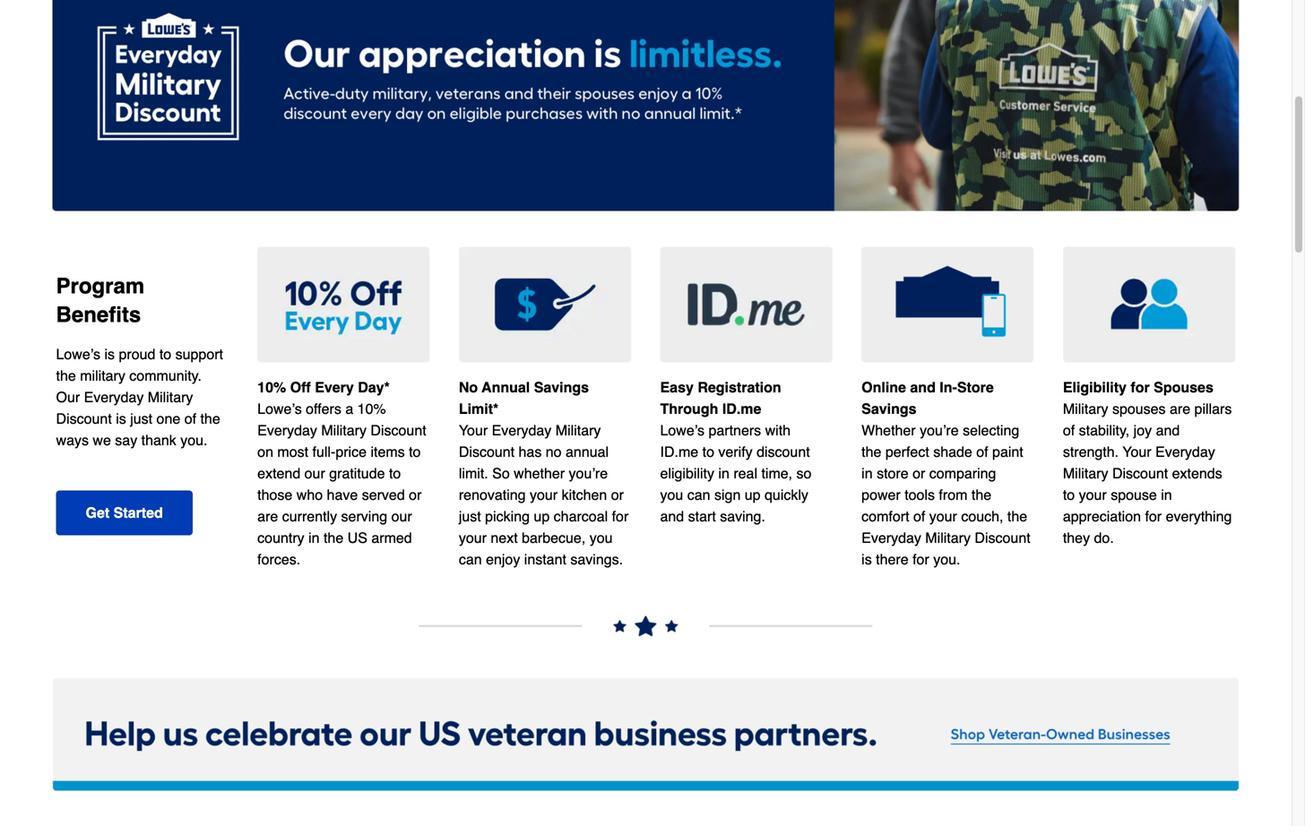 Task type: vqa. For each thing, say whether or not it's contained in the screenshot.
are inside the 10% Off Every Day* Lowe's offers a 10% Everyday Military Discount on most full-price items to extend our gratitude to those who have served or are currently serving our country in the US armed forces.
yes



Task type: locate. For each thing, give the bounding box(es) containing it.
just
[[130, 410, 153, 427], [459, 508, 481, 525]]

just up the say
[[130, 410, 153, 427]]

are down spouses
[[1170, 401, 1191, 417]]

everyday up most
[[257, 422, 317, 439]]

discount
[[56, 410, 112, 427], [371, 422, 426, 439], [459, 444, 515, 460], [1113, 465, 1168, 482], [975, 530, 1031, 546]]

to down "items"
[[389, 465, 401, 482]]

1 vertical spatial your
[[1123, 444, 1152, 460]]

are down those
[[257, 508, 278, 525]]

0 vertical spatial lowe's
[[56, 346, 100, 363]]

and inside easy registration through id.me lowe's partners with id.me to verify discount eligibility in real time, so you can sign up quickly and start saving.
[[660, 508, 684, 525]]

2 vertical spatial lowe's
[[660, 422, 705, 439]]

are
[[1170, 401, 1191, 417], [257, 508, 278, 525]]

can up start
[[687, 487, 711, 503]]

spouse
[[1111, 487, 1157, 503]]

military inside the no annual savings limit* your everyday military discount has no annual limit. so whether you're renovating your kitchen or just picking up charcoal for your next barbecue, you can enjoy instant savings.
[[556, 422, 601, 439]]

your inside eligibility for spouses military spouses are pillars of stability, joy and strength. your everyday military discount extends to your spouse in appreciation for everything they do.
[[1123, 444, 1152, 460]]

or inside 10% off every day* lowe's offers a 10% everyday military discount on most full-price items to extend our gratitude to those who have served or are currently serving our country in the us armed forces.
[[409, 487, 422, 503]]

to left verify
[[703, 444, 715, 460]]

to up community.
[[159, 346, 171, 363]]

for down spouse
[[1145, 508, 1162, 525]]

1 horizontal spatial your
[[1123, 444, 1152, 460]]

and left start
[[660, 508, 684, 525]]

your down limit*
[[459, 422, 488, 439]]

off
[[290, 379, 311, 396]]

limit.
[[459, 465, 488, 482]]

1 vertical spatial just
[[459, 508, 481, 525]]

0 vertical spatial just
[[130, 410, 153, 427]]

in inside eligibility for spouses military spouses are pillars of stability, joy and strength. your everyday military discount extends to your spouse in appreciation for everything they do.
[[1161, 487, 1172, 503]]

you. right there
[[934, 551, 961, 568]]

in left store on the right bottom
[[862, 465, 873, 482]]

2 horizontal spatial and
[[1156, 422, 1180, 439]]

for
[[1131, 379, 1150, 396], [612, 508, 629, 525], [1145, 508, 1162, 525], [913, 551, 930, 568]]

discount up "items"
[[371, 422, 426, 439]]

0 horizontal spatial up
[[534, 508, 550, 525]]

our
[[305, 465, 325, 482], [391, 508, 412, 525]]

0 vertical spatial 10%
[[257, 379, 286, 396]]

1 horizontal spatial you
[[660, 487, 683, 503]]

price
[[336, 444, 367, 460]]

0 horizontal spatial your
[[459, 422, 488, 439]]

of down tools
[[914, 508, 926, 525]]

gratitude
[[329, 465, 385, 482]]

in down currently
[[308, 530, 320, 546]]

id.me
[[722, 401, 762, 417], [660, 444, 699, 460]]

to right "items"
[[409, 444, 421, 460]]

1 horizontal spatial up
[[745, 487, 761, 503]]

everyday inside "online and in-store savings whether you're selecting the perfect shade of paint in store or comparing power tools from the comfort of your couch, the everyday military discount is there for you."
[[862, 530, 922, 546]]

eligibility
[[1063, 379, 1127, 396]]

1 horizontal spatial just
[[459, 508, 481, 525]]

you're down 'annual'
[[569, 465, 608, 482]]

2 vertical spatial and
[[660, 508, 684, 525]]

no annual savings limit* your everyday military discount has no annual limit. so whether you're renovating your kitchen or just picking up charcoal for your next barbecue, you can enjoy instant savings.
[[459, 379, 629, 568]]

of
[[184, 410, 196, 427], [1063, 422, 1075, 439], [977, 444, 989, 460], [914, 508, 926, 525]]

1 vertical spatial lowe's
[[257, 401, 302, 417]]

everyday inside the no annual savings limit* your everyday military discount has no annual limit. so whether you're renovating your kitchen or just picking up charcoal for your next barbecue, you can enjoy instant savings.
[[492, 422, 552, 439]]

lowe's
[[56, 346, 100, 363], [257, 401, 302, 417], [660, 422, 705, 439]]

can inside the no annual savings limit* your everyday military discount has no annual limit. so whether you're renovating your kitchen or just picking up charcoal for your next barbecue, you can enjoy instant savings.
[[459, 551, 482, 568]]

1 vertical spatial and
[[1156, 422, 1180, 439]]

1 vertical spatial 10%
[[357, 401, 386, 417]]

1 vertical spatial you
[[590, 530, 613, 546]]

our up armed
[[391, 508, 412, 525]]

you down eligibility
[[660, 487, 683, 503]]

you
[[660, 487, 683, 503], [590, 530, 613, 546]]

1 vertical spatial you're
[[569, 465, 608, 482]]

discount up limit.
[[459, 444, 515, 460]]

1 vertical spatial up
[[534, 508, 550, 525]]

or inside "online and in-store savings whether you're selecting the perfect shade of paint in store or comparing power tools from the comfort of your couch, the everyday military discount is there for you."
[[913, 465, 926, 482]]

1 vertical spatial you.
[[934, 551, 961, 568]]

0 vertical spatial you're
[[920, 422, 959, 439]]

0 horizontal spatial or
[[409, 487, 422, 503]]

active-duty military, veterans and spouses enjoy a 10 percent discount every day. no annual limit. image
[[52, 0, 1240, 211]]

no
[[546, 444, 562, 460]]

1 vertical spatial can
[[459, 551, 482, 568]]

0 horizontal spatial you.
[[180, 432, 208, 449]]

offers
[[306, 401, 341, 417]]

is left there
[[862, 551, 872, 568]]

our up who
[[305, 465, 325, 482]]

are inside eligibility for spouses military spouses are pillars of stability, joy and strength. your everyday military discount extends to your spouse in appreciation for everything they do.
[[1170, 401, 1191, 417]]

or up tools
[[913, 465, 926, 482]]

your up appreciation
[[1079, 487, 1107, 503]]

savings inside "online and in-store savings whether you're selecting the perfect shade of paint in store or comparing power tools from the comfort of your couch, the everyday military discount is there for you."
[[862, 401, 917, 417]]

you. down one
[[180, 432, 208, 449]]

country
[[257, 530, 305, 546]]

or right served
[[409, 487, 422, 503]]

lowe's down through
[[660, 422, 705, 439]]

military
[[148, 389, 193, 406], [1063, 401, 1109, 417], [321, 422, 367, 439], [556, 422, 601, 439], [1063, 465, 1109, 482], [926, 530, 971, 546]]

in right spouse
[[1161, 487, 1172, 503]]

and inside "online and in-store savings whether you're selecting the perfect shade of paint in store or comparing power tools from the comfort of your couch, the everyday military discount is there for you."
[[910, 379, 936, 396]]

the left us
[[324, 530, 344, 546]]

your down from
[[930, 508, 957, 525]]

savings up whether
[[862, 401, 917, 417]]

your down whether
[[530, 487, 558, 503]]

lowe's down off
[[257, 401, 302, 417]]

in
[[719, 465, 730, 482], [862, 465, 873, 482], [1161, 487, 1172, 503], [308, 530, 320, 546]]

real
[[734, 465, 758, 482]]

up inside the no annual savings limit* your everyday military discount has no annual limit. so whether you're renovating your kitchen or just picking up charcoal for your next barbecue, you can enjoy instant savings.
[[534, 508, 550, 525]]

everyday up has on the left bottom of the page
[[492, 422, 552, 439]]

your
[[530, 487, 558, 503], [1079, 487, 1107, 503], [930, 508, 957, 525], [459, 530, 487, 546]]

1 horizontal spatial 10%
[[357, 401, 386, 417]]

0 vertical spatial you
[[660, 487, 683, 503]]

everyday up there
[[862, 530, 922, 546]]

and right joy
[[1156, 422, 1180, 439]]

forces.
[[257, 551, 301, 568]]

spouses
[[1154, 379, 1214, 396]]

paint
[[993, 444, 1024, 460]]

full-
[[312, 444, 336, 460]]

you up savings.
[[590, 530, 613, 546]]

for inside "online and in-store savings whether you're selecting the perfect shade of paint in store or comparing power tools from the comfort of your couch, the everyday military discount is there for you."
[[913, 551, 930, 568]]

1 vertical spatial our
[[391, 508, 412, 525]]

just down renovating
[[459, 508, 481, 525]]

0 horizontal spatial you're
[[569, 465, 608, 482]]

spouses
[[1113, 401, 1166, 417]]

0 horizontal spatial and
[[660, 508, 684, 525]]

of inside eligibility for spouses military spouses are pillars of stability, joy and strength. your everyday military discount extends to your spouse in appreciation for everything they do.
[[1063, 422, 1075, 439]]

up
[[745, 487, 761, 503], [534, 508, 550, 525]]

of right one
[[184, 410, 196, 427]]

0 vertical spatial your
[[459, 422, 488, 439]]

get started
[[86, 505, 163, 521]]

lowe's inside 10% off every day* lowe's offers a 10% everyday military discount on most full-price items to extend our gratitude to those who have served or are currently serving our country in the us armed forces.
[[257, 401, 302, 417]]

can
[[687, 487, 711, 503], [459, 551, 482, 568]]

everyday inside 10% off every day* lowe's offers a 10% everyday military discount on most full-price items to extend our gratitude to those who have served or are currently serving our country in the us armed forces.
[[257, 422, 317, 439]]

you. inside lowe's is proud to support the military community. our everyday military discount is just one of the ways we say thank you.
[[180, 432, 208, 449]]

0 vertical spatial can
[[687, 487, 711, 503]]

2 horizontal spatial lowe's
[[660, 422, 705, 439]]

those
[[257, 487, 293, 503]]

1 horizontal spatial you're
[[920, 422, 959, 439]]

savings
[[534, 379, 589, 396], [862, 401, 917, 417]]

1 horizontal spatial lowe's
[[257, 401, 302, 417]]

0 vertical spatial you.
[[180, 432, 208, 449]]

online and in-store savings whether you're selecting the perfect shade of paint in store or comparing power tools from the comfort of your couch, the everyday military discount is there for you.
[[862, 379, 1031, 568]]

or
[[913, 465, 926, 482], [409, 487, 422, 503], [611, 487, 624, 503]]

is
[[104, 346, 115, 363], [116, 410, 126, 427], [862, 551, 872, 568]]

2 horizontal spatial is
[[862, 551, 872, 568]]

military down the couch,
[[926, 530, 971, 546]]

the right one
[[200, 410, 220, 427]]

most
[[277, 444, 308, 460]]

in left real
[[719, 465, 730, 482]]

your inside "online and in-store savings whether you're selecting the perfect shade of paint in store or comparing power tools from the comfort of your couch, the everyday military discount is there for you."
[[930, 508, 957, 525]]

community.
[[129, 367, 202, 384]]

0 vertical spatial are
[[1170, 401, 1191, 417]]

military up one
[[148, 389, 193, 406]]

10% down day*
[[357, 401, 386, 417]]

0 horizontal spatial you
[[590, 530, 613, 546]]

next
[[491, 530, 518, 546]]

store
[[957, 379, 994, 396]]

have
[[327, 487, 358, 503]]

your down joy
[[1123, 444, 1152, 460]]

up up barbecue,
[[534, 508, 550, 525]]

and left the in-
[[910, 379, 936, 396]]

1 horizontal spatial you.
[[934, 551, 961, 568]]

or right kitchen
[[611, 487, 624, 503]]

0 horizontal spatial is
[[104, 346, 115, 363]]

0 vertical spatial up
[[745, 487, 761, 503]]

0 horizontal spatial lowe's
[[56, 346, 100, 363]]

1 horizontal spatial savings
[[862, 401, 917, 417]]

perfect
[[886, 444, 930, 460]]

a dark blue lowe's pagoda icon beside a light blue mobile phone icon. image
[[862, 247, 1034, 362]]

get
[[86, 505, 110, 521]]

the inside 10% off every day* lowe's offers a 10% everyday military discount on most full-price items to extend our gratitude to those who have served or are currently serving our country in the us armed forces.
[[324, 530, 344, 546]]

for right charcoal
[[612, 508, 629, 525]]

1 horizontal spatial and
[[910, 379, 936, 396]]

of up strength.
[[1063, 422, 1075, 439]]

2 horizontal spatial or
[[913, 465, 926, 482]]

the i d dot me logo. image
[[660, 247, 833, 362]]

everyday inside lowe's is proud to support the military community. our everyday military discount is just one of the ways we say thank you.
[[84, 389, 144, 406]]

10% left off
[[257, 379, 286, 396]]

10 percent off every day. image
[[257, 247, 430, 362]]

0 horizontal spatial are
[[257, 508, 278, 525]]

1 vertical spatial id.me
[[660, 444, 699, 460]]

you're up shade on the bottom
[[920, 422, 959, 439]]

to
[[159, 346, 171, 363], [409, 444, 421, 460], [703, 444, 715, 460], [389, 465, 401, 482], [1063, 487, 1075, 503]]

a dark blue price tag icon with a light blue dollar sign. image
[[459, 247, 632, 362]]

1 vertical spatial savings
[[862, 401, 917, 417]]

1 vertical spatial are
[[257, 508, 278, 525]]

selecting
[[963, 422, 1020, 439]]

is up military
[[104, 346, 115, 363]]

for right there
[[913, 551, 930, 568]]

you inside easy registration through id.me lowe's partners with id.me to verify discount eligibility in real time, so you can sign up quickly and start saving.
[[660, 487, 683, 503]]

everyday up extends
[[1156, 444, 1215, 460]]

help us celebrate our us veteran business partners. image
[[52, 678, 1240, 791]]

barbecue,
[[522, 530, 586, 546]]

discount up ways
[[56, 410, 112, 427]]

military down eligibility
[[1063, 401, 1109, 417]]

0 horizontal spatial just
[[130, 410, 153, 427]]

id.me down registration on the top right
[[722, 401, 762, 417]]

lowe's up military
[[56, 346, 100, 363]]

everyday down military
[[84, 389, 144, 406]]

program
[[56, 274, 145, 298]]

discount down the couch,
[[975, 530, 1031, 546]]

up down real
[[745, 487, 761, 503]]

military down a
[[321, 422, 367, 439]]

2 vertical spatial is
[[862, 551, 872, 568]]

military inside lowe's is proud to support the military community. our everyday military discount is just one of the ways we say thank you.
[[148, 389, 193, 406]]

1 horizontal spatial can
[[687, 487, 711, 503]]

the
[[56, 367, 76, 384], [200, 410, 220, 427], [862, 444, 882, 460], [972, 487, 992, 503], [1008, 508, 1028, 525], [324, 530, 344, 546]]

up inside easy registration through id.me lowe's partners with id.me to verify discount eligibility in real time, so you can sign up quickly and start saving.
[[745, 487, 761, 503]]

do.
[[1094, 530, 1114, 546]]

0 horizontal spatial can
[[459, 551, 482, 568]]

0 vertical spatial and
[[910, 379, 936, 396]]

or inside the no annual savings limit* your everyday military discount has no annual limit. so whether you're renovating your kitchen or just picking up charcoal for your next barbecue, you can enjoy instant savings.
[[611, 487, 624, 503]]

0 horizontal spatial savings
[[534, 379, 589, 396]]

savings right annual
[[534, 379, 589, 396]]

everyday inside eligibility for spouses military spouses are pillars of stability, joy and strength. your everyday military discount extends to your spouse in appreciation for everything they do.
[[1156, 444, 1215, 460]]

0 vertical spatial savings
[[534, 379, 589, 396]]

strength.
[[1063, 444, 1119, 460]]

id.me up eligibility
[[660, 444, 699, 460]]

0 horizontal spatial our
[[305, 465, 325, 482]]

ways
[[56, 432, 89, 449]]

you.
[[180, 432, 208, 449], [934, 551, 961, 568]]

1 horizontal spatial are
[[1170, 401, 1191, 417]]

savings inside the no annual savings limit* your everyday military discount has no annual limit. so whether you're renovating your kitchen or just picking up charcoal for your next barbecue, you can enjoy instant savings.
[[534, 379, 589, 396]]

military up 'annual'
[[556, 422, 601, 439]]

is up the say
[[116, 410, 126, 427]]

1 horizontal spatial id.me
[[722, 401, 762, 417]]

limit*
[[459, 401, 499, 417]]

started
[[114, 505, 163, 521]]

currently
[[282, 508, 337, 525]]

lowe's inside easy registration through id.me lowe's partners with id.me to verify discount eligibility in real time, so you can sign up quickly and start saving.
[[660, 422, 705, 439]]

1 horizontal spatial or
[[611, 487, 624, 503]]

10%
[[257, 379, 286, 396], [357, 401, 386, 417]]

0 vertical spatial our
[[305, 465, 325, 482]]

discount up spouse
[[1113, 465, 1168, 482]]

to up appreciation
[[1063, 487, 1075, 503]]

has
[[519, 444, 542, 460]]

1 horizontal spatial is
[[116, 410, 126, 427]]

you're inside "online and in-store savings whether you're selecting the perfect shade of paint in store or comparing power tools from the comfort of your couch, the everyday military discount is there for you."
[[920, 422, 959, 439]]

sign
[[715, 487, 741, 503]]

registration
[[698, 379, 782, 396]]

discount inside 10% off every day* lowe's offers a 10% everyday military discount on most full-price items to extend our gratitude to those who have served or are currently serving our country in the us armed forces.
[[371, 422, 426, 439]]

in inside easy registration through id.me lowe's partners with id.me to verify discount eligibility in real time, so you can sign up quickly and start saving.
[[719, 465, 730, 482]]

can left enjoy in the bottom of the page
[[459, 551, 482, 568]]



Task type: describe. For each thing, give the bounding box(es) containing it.
a large star with a small star on its left and right. image
[[52, 610, 1240, 642]]

discount inside lowe's is proud to support the military community. our everyday military discount is just one of the ways we say thank you.
[[56, 410, 112, 427]]

our
[[56, 389, 80, 406]]

us
[[348, 530, 368, 546]]

support
[[175, 346, 223, 363]]

there
[[876, 551, 909, 568]]

power
[[862, 487, 901, 503]]

served
[[362, 487, 405, 503]]

easy
[[660, 379, 694, 396]]

10% off every day* lowe's offers a 10% everyday military discount on most full-price items to extend our gratitude to those who have served or are currently serving our country in the us armed forces.
[[257, 379, 426, 568]]

you're inside the no annual savings limit* your everyday military discount has no annual limit. so whether you're renovating your kitchen or just picking up charcoal for your next barbecue, you can enjoy instant savings.
[[569, 465, 608, 482]]

just inside the no annual savings limit* your everyday military discount has no annual limit. so whether you're renovating your kitchen or just picking up charcoal for your next barbecue, you can enjoy instant savings.
[[459, 508, 481, 525]]

whether
[[514, 465, 565, 482]]

you inside the no annual savings limit* your everyday military discount has no annual limit. so whether you're renovating your kitchen or just picking up charcoal for your next barbecue, you can enjoy instant savings.
[[590, 530, 613, 546]]

so
[[797, 465, 812, 482]]

renovating
[[459, 487, 526, 503]]

instant
[[524, 551, 567, 568]]

just inside lowe's is proud to support the military community. our everyday military discount is just one of the ways we say thank you.
[[130, 410, 153, 427]]

appreciation
[[1063, 508, 1141, 525]]

joy
[[1134, 422, 1152, 439]]

savings.
[[571, 551, 623, 568]]

discount inside "online and in-store savings whether you're selecting the perfect shade of paint in store or comparing power tools from the comfort of your couch, the everyday military discount is there for you."
[[975, 530, 1031, 546]]

everything
[[1166, 508, 1232, 525]]

annual
[[566, 444, 609, 460]]

comparing
[[930, 465, 996, 482]]

comfort
[[862, 508, 910, 525]]

extends
[[1172, 465, 1223, 482]]

to inside eligibility for spouses military spouses are pillars of stability, joy and strength. your everyday military discount extends to your spouse in appreciation for everything they do.
[[1063, 487, 1075, 503]]

your inside eligibility for spouses military spouses are pillars of stability, joy and strength. your everyday military discount extends to your spouse in appreciation for everything they do.
[[1079, 487, 1107, 503]]

lowe's is proud to support the military community. our everyday military discount is just one of the ways we say thank you.
[[56, 346, 223, 449]]

your left next
[[459, 530, 487, 546]]

in inside "online and in-store savings whether you're selecting the perfect shade of paint in store or comparing power tools from the comfort of your couch, the everyday military discount is there for you."
[[862, 465, 873, 482]]

kitchen
[[562, 487, 607, 503]]

store
[[877, 465, 909, 482]]

tools
[[905, 487, 935, 503]]

get started link
[[56, 491, 193, 536]]

serving
[[341, 508, 387, 525]]

one
[[156, 410, 180, 427]]

can inside easy registration through id.me lowe's partners with id.me to verify discount eligibility in real time, so you can sign up quickly and start saving.
[[687, 487, 711, 503]]

a
[[345, 401, 353, 417]]

the up the couch,
[[972, 487, 992, 503]]

in inside 10% off every day* lowe's offers a 10% everyday military discount on most full-price items to extend our gratitude to those who have served or are currently serving our country in the us armed forces.
[[308, 530, 320, 546]]

time,
[[762, 465, 793, 482]]

whether
[[862, 422, 916, 439]]

1 horizontal spatial our
[[391, 508, 412, 525]]

on
[[257, 444, 273, 460]]

of down selecting at the right of page
[[977, 444, 989, 460]]

pillars
[[1195, 401, 1232, 417]]

discount inside eligibility for spouses military spouses are pillars of stability, joy and strength. your everyday military discount extends to your spouse in appreciation for everything they do.
[[1113, 465, 1168, 482]]

day*
[[358, 379, 390, 396]]

for up spouses
[[1131, 379, 1150, 396]]

to inside lowe's is proud to support the military community. our everyday military discount is just one of the ways we say thank you.
[[159, 346, 171, 363]]

program benefits
[[56, 274, 145, 327]]

and inside eligibility for spouses military spouses are pillars of stability, joy and strength. your everyday military discount extends to your spouse in appreciation for everything they do.
[[1156, 422, 1180, 439]]

to inside easy registration through id.me lowe's partners with id.me to verify discount eligibility in real time, so you can sign up quickly and start saving.
[[703, 444, 715, 460]]

saving.
[[720, 508, 766, 525]]

for inside the no annual savings limit* your everyday military discount has no annual limit. so whether you're renovating your kitchen or just picking up charcoal for your next barbecue, you can enjoy instant savings.
[[612, 508, 629, 525]]

who
[[297, 487, 323, 503]]

lowe's inside lowe's is proud to support the military community. our everyday military discount is just one of the ways we say thank you.
[[56, 346, 100, 363]]

through
[[660, 401, 718, 417]]

the right the couch,
[[1008, 508, 1028, 525]]

eligibility
[[660, 465, 715, 482]]

are inside 10% off every day* lowe's offers a 10% everyday military discount on most full-price items to extend our gratitude to those who have served or are currently serving our country in the us armed forces.
[[257, 508, 278, 525]]

easy registration through id.me lowe's partners with id.me to verify discount eligibility in real time, so you can sign up quickly and start saving.
[[660, 379, 812, 525]]

discount inside the no annual savings limit* your everyday military discount has no annual limit. so whether you're renovating your kitchen or just picking up charcoal for your next barbecue, you can enjoy instant savings.
[[459, 444, 515, 460]]

quickly
[[765, 487, 809, 503]]

verify
[[719, 444, 753, 460]]

charcoal
[[554, 508, 608, 525]]

online
[[862, 379, 906, 396]]

of inside lowe's is proud to support the military community. our everyday military discount is just one of the ways we say thank you.
[[184, 410, 196, 427]]

the up the our
[[56, 367, 76, 384]]

so
[[492, 465, 510, 482]]

in-
[[940, 379, 957, 396]]

0 horizontal spatial 10%
[[257, 379, 286, 396]]

0 horizontal spatial id.me
[[660, 444, 699, 460]]

say
[[115, 432, 137, 449]]

shade
[[934, 444, 973, 460]]

eligibility for spouses military spouses are pillars of stability, joy and strength. your everyday military discount extends to your spouse in appreciation for everything they do.
[[1063, 379, 1232, 546]]

lowe's for 10% off every day*
[[257, 401, 302, 417]]

the down whether
[[862, 444, 882, 460]]

couch,
[[961, 508, 1004, 525]]

they
[[1063, 530, 1090, 546]]

your inside the no annual savings limit* your everyday military discount has no annual limit. so whether you're renovating your kitchen or just picking up charcoal for your next barbecue, you can enjoy instant savings.
[[459, 422, 488, 439]]

extend
[[257, 465, 301, 482]]

armed
[[371, 530, 412, 546]]

military inside 10% off every day* lowe's offers a 10% everyday military discount on most full-price items to extend our gratitude to those who have served or are currently serving our country in the us armed forces.
[[321, 422, 367, 439]]

discount
[[757, 444, 810, 460]]

you. inside "online and in-store savings whether you're selecting the perfect shade of paint in store or comparing power tools from the comfort of your couch, the everyday military discount is there for you."
[[934, 551, 961, 568]]

start
[[688, 508, 716, 525]]

lowe's for easy registration through id.me
[[660, 422, 705, 439]]

0 vertical spatial is
[[104, 346, 115, 363]]

military down strength.
[[1063, 465, 1109, 482]]

1 vertical spatial is
[[116, 410, 126, 427]]

military inside "online and in-store savings whether you're selecting the perfect shade of paint in store or comparing power tools from the comfort of your couch, the everyday military discount is there for you."
[[926, 530, 971, 546]]

picking
[[485, 508, 530, 525]]

partners
[[709, 422, 761, 439]]

thank
[[141, 432, 176, 449]]

no
[[459, 379, 478, 396]]

enjoy
[[486, 551, 520, 568]]

from
[[939, 487, 968, 503]]

items
[[371, 444, 405, 460]]

is inside "online and in-store savings whether you're selecting the perfect shade of paint in store or comparing power tools from the comfort of your couch, the everyday military discount is there for you."
[[862, 551, 872, 568]]

dark blue and light blue people icons side by side. image
[[1063, 247, 1236, 362]]

with
[[765, 422, 791, 439]]

proud
[[119, 346, 155, 363]]

benefits
[[56, 302, 141, 327]]

every
[[315, 379, 354, 396]]

0 vertical spatial id.me
[[722, 401, 762, 417]]



